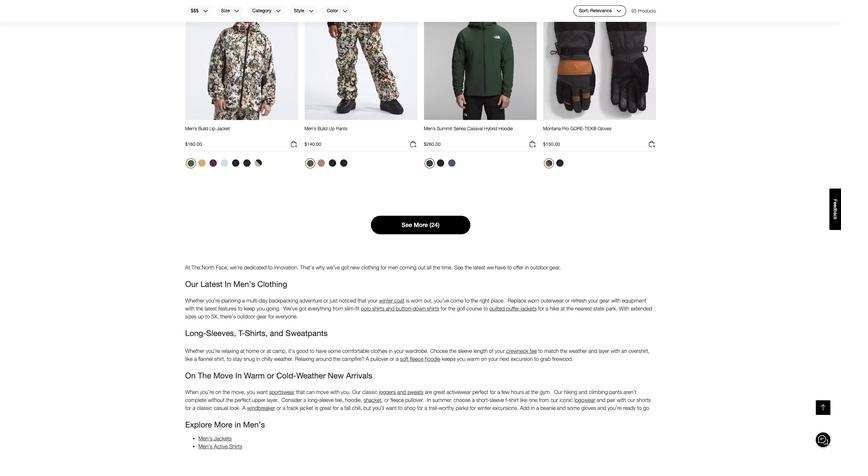 Task type: locate. For each thing, give the bounding box(es) containing it.
0 vertical spatial more
[[414, 221, 428, 228]]

0 vertical spatial got
[[341, 265, 349, 271]]

1 vertical spatial in
[[235, 371, 242, 380]]

is inside is worn out, you've come to the right place.  replace worn outerwear or refresh your gear with equipment with the latest features to keep you going.  we've got everything from slim-fit
[[406, 298, 410, 304]]

0 horizontal spatial want
[[257, 389, 268, 395]]

1 vertical spatial that
[[296, 389, 305, 395]]

shirts right polo
[[372, 306, 385, 312]]

from down just at the bottom of the page
[[333, 306, 343, 312]]

from inside is worn out, you've come to the right place.  replace worn outerwear or refresh your gear with equipment with the latest features to keep you going.  we've got everything from slim-fit
[[333, 306, 343, 312]]

winter coat link
[[379, 298, 405, 304]]

windbreaker
[[247, 405, 275, 411]]

you.
[[341, 389, 351, 395]]

shorts
[[637, 397, 651, 403]]

the left golf
[[448, 306, 456, 312]]

but
[[364, 405, 371, 411]]

to right up at the bottom left of the page
[[205, 314, 210, 320]]

1 shirts from the left
[[372, 306, 385, 312]]

warm
[[244, 371, 265, 380]]

our down aren't
[[628, 397, 635, 403]]

fleece down joggers and sweats link
[[391, 397, 404, 403]]

a inside for a hike at the nearest state park. with extended sizes up to 5x, there's outdoor gear for everyone.
[[546, 306, 549, 312]]

1 vertical spatial our
[[352, 389, 361, 395]]

1 horizontal spatial up
[[329, 126, 335, 131]]

sweatpants
[[286, 329, 328, 338]]

for down you've
[[441, 306, 447, 312]]

tnf black radio right pine needle image
[[435, 158, 446, 169]]

0 vertical spatial gear
[[600, 298, 610, 304]]

in right move
[[235, 371, 242, 380]]

pullover
[[371, 356, 388, 362]]

0 horizontal spatial some
[[328, 348, 341, 354]]

1 vertical spatial some
[[567, 405, 580, 411]]

1 vertical spatial outdoor
[[237, 314, 255, 320]]

0 vertical spatial in
[[225, 279, 231, 289]]

1 horizontal spatial on
[[481, 356, 487, 362]]

without
[[208, 397, 225, 403]]

tnf black hands print radio right icecap blue option
[[230, 158, 241, 169]]

0 vertical spatial is
[[406, 298, 410, 304]]

0 horizontal spatial great
[[320, 405, 331, 411]]

the right on
[[198, 371, 211, 380]]

0 horizontal spatial fleece
[[391, 397, 404, 403]]

sleeve inside are great activewear perfect for a few hours at the gym.  our hiking and climbing pants aren't complete without the perfect upper layer.  consider a long-sleeve tee, hoodie,
[[320, 397, 334, 403]]

choose
[[430, 348, 448, 354]]

with left an
[[611, 348, 620, 354]]

e up "b"
[[833, 205, 838, 207]]

whether
[[185, 298, 205, 304], [185, 348, 205, 354]]

your up state
[[588, 298, 598, 304]]

2 our from the left
[[628, 397, 635, 403]]

a left fall
[[340, 405, 343, 411]]

1 horizontal spatial gear
[[600, 298, 610, 304]]

1 horizontal spatial shirts
[[427, 306, 439, 312]]

logowear link
[[575, 397, 596, 403]]

0 vertical spatial you
[[257, 306, 265, 312]]

1 horizontal spatial that
[[358, 298, 366, 304]]

at inside for a hike at the nearest state park. with extended sizes up to 5x, there's outdoor gear for everyone.
[[561, 306, 565, 312]]

firewood.
[[552, 356, 573, 362]]

0 vertical spatial from
[[333, 306, 343, 312]]

tnf black hands print image
[[232, 160, 239, 167]]

forest olive grounded floral print radio for $160.00
[[186, 159, 196, 169]]

pair
[[607, 397, 616, 403]]

the inside for a hike at the nearest state park. with extended sizes up to 5x, there's outdoor gear for everyone.
[[567, 306, 574, 312]]

a inside to match the weather and layer with an overshirt, like a flannel shirt, to stay snug in chilly weather. relaxing around the campfire? a pullover or a
[[366, 356, 369, 362]]

0 vertical spatial have
[[495, 265, 506, 271]]

$choose color$ option group for $260.00
[[424, 158, 458, 171]]

shacket link
[[364, 397, 382, 403]]

2 horizontal spatial you
[[457, 356, 466, 362]]

whether for whether you're relaxing at home or at camp, it's good to have some comfortable clothes in your wardrobe. choose the sleeve length of your crewneck tee
[[185, 348, 205, 354]]

and up camp,
[[270, 329, 283, 338]]

a down whether you're relaxing at home or at camp, it's good to have some comfortable clothes in your wardrobe. choose the sleeve length of your crewneck tee at bottom
[[366, 356, 369, 362]]

perfect down move,
[[235, 397, 251, 403]]

classic
[[362, 389, 378, 395], [197, 405, 212, 411]]

got inside is worn out, you've come to the right place.  replace worn outerwear or refresh your gear with equipment with the latest features to keep you going.  we've got everything from slim-fit
[[299, 306, 307, 312]]

or inside is worn out, you've come to the right place.  replace worn outerwear or refresh your gear with equipment with the latest features to keep you going.  we've got everything from slim-fit
[[565, 298, 570, 304]]

to up golf
[[465, 298, 470, 304]]

shirts down out,
[[427, 306, 439, 312]]

1 horizontal spatial winter
[[478, 405, 491, 411]]

the right "all" in the right bottom of the page
[[433, 265, 440, 271]]

fleece down wardrobe.
[[410, 356, 424, 362]]

everything
[[308, 306, 331, 312]]

$160.00
[[185, 141, 202, 147]]

almond butter image
[[318, 160, 325, 167]]

the up firewood.
[[560, 348, 568, 354]]

sort: relevance
[[579, 8, 612, 13]]

1 horizontal spatial outdoor
[[530, 265, 548, 271]]

innovation.
[[274, 265, 299, 271]]

summit gold image
[[198, 160, 205, 167]]

to left 'shop'
[[398, 405, 403, 411]]

Boysenberry radio
[[208, 158, 218, 169]]

the down refresh
[[567, 306, 574, 312]]

for
[[381, 265, 387, 271], [441, 306, 447, 312], [538, 306, 544, 312], [268, 314, 274, 320], [490, 389, 496, 395], [185, 405, 191, 411], [333, 405, 339, 411], [417, 405, 423, 411], [470, 405, 476, 411]]

0 horizontal spatial a
[[242, 405, 246, 411]]

for down 'shacket , or fleece pullover.  in summer, choose a short-sleeve t-shirt like one from our iconic logowear'
[[470, 405, 476, 411]]

1 vertical spatial the
[[198, 371, 211, 380]]

1 vertical spatial whether
[[185, 348, 205, 354]]

men's up $160.00
[[185, 126, 197, 131]]

weather
[[569, 348, 587, 354]]

category
[[252, 8, 271, 13]]

with
[[611, 298, 621, 304], [185, 306, 195, 312], [611, 348, 620, 354], [330, 389, 340, 395], [617, 397, 626, 403]]

polo shirts and button-down shirts for the golf course to quilted puffer jackets
[[361, 306, 537, 312]]

2 tnf black hands print radio from the left
[[338, 158, 349, 169]]

or left soft
[[390, 356, 395, 362]]

on down length
[[481, 356, 487, 362]]

men's active shirts link
[[199, 444, 242, 450]]

latest left "we"
[[473, 265, 486, 271]]

2 up from the left
[[329, 126, 335, 131]]

f
[[833, 199, 838, 202]]

1 horizontal spatial have
[[495, 265, 506, 271]]

0 horizontal spatial worn
[[411, 298, 423, 304]]

when you're on the move, you want sportswear that can move with you. our classic joggers and sweats
[[185, 389, 424, 395]]

1 vertical spatial great
[[320, 405, 331, 411]]

1 our from the left
[[551, 397, 558, 403]]

excursion
[[511, 356, 533, 362]]

1 vertical spatial you
[[457, 356, 466, 362]]

your inside is worn out, you've come to the right place.  replace worn outerwear or refresh your gear with equipment with the latest features to keep you going.  we've got everything from slim-fit
[[588, 298, 598, 304]]

we're
[[230, 265, 242, 271]]

to left keep
[[238, 306, 243, 312]]

1 vertical spatial a
[[242, 405, 246, 411]]

1 horizontal spatial worn
[[528, 298, 540, 304]]

1 horizontal spatial build
[[318, 126, 328, 131]]

men's left summit
[[424, 126, 436, 131]]

explore
[[185, 420, 212, 429]]

0 horizontal spatial men's
[[185, 126, 197, 131]]

2 $choose color$ option group from the left
[[305, 158, 350, 171]]

1 vertical spatial winter
[[478, 405, 491, 411]]

clothing
[[361, 265, 379, 271]]

see left (24) on the right of the page
[[402, 221, 412, 228]]

more up jackets
[[214, 420, 233, 429]]

you'll
[[373, 405, 384, 411]]

Cave Blue radio
[[447, 158, 457, 169]]

our inside and pair with our shorts for a classic casual look. a
[[628, 397, 635, 403]]

a down one
[[536, 405, 539, 411]]

some up around
[[328, 348, 341, 354]]

1 up from the left
[[210, 126, 215, 131]]

more inside button
[[414, 221, 428, 228]]

comfortable
[[342, 348, 370, 354]]

men's inside men's summit series casaval hybrid hoodie button
[[424, 126, 436, 131]]

men's
[[185, 126, 197, 131], [305, 126, 316, 131], [424, 126, 436, 131]]

series
[[454, 126, 466, 131]]

forest olive grounded floral print image
[[307, 160, 314, 167]]

you inside is worn out, you've come to the right place.  replace worn outerwear or refresh your gear with equipment with the latest features to keep you going.  we've got everything from slim-fit
[[257, 306, 265, 312]]

when
[[185, 389, 199, 395]]

weather.
[[274, 356, 293, 362]]

1 vertical spatial have
[[316, 348, 327, 354]]

classic down complete
[[197, 405, 212, 411]]

1 horizontal spatial fleece
[[410, 356, 424, 362]]

have up around
[[316, 348, 327, 354]]

our down at
[[185, 279, 198, 289]]

with down pants
[[617, 397, 626, 403]]

men's for men's summit series casaval hybrid hoodie
[[424, 126, 436, 131]]

soft fleece hoodie link
[[400, 356, 441, 362]]

1 forest olive grounded floral print radio from the left
[[186, 159, 196, 169]]

1 vertical spatial perfect
[[235, 397, 251, 403]]

course
[[467, 306, 482, 312]]

2 whether from the top
[[185, 348, 205, 354]]

2 forest olive grounded floral print radio from the left
[[305, 159, 315, 169]]

a down complete
[[193, 405, 195, 411]]

tnf black image
[[556, 160, 564, 167]]

active
[[214, 444, 228, 450]]

TNF Black Hands Print radio
[[230, 158, 241, 169], [338, 158, 349, 169]]

men's summit series casaval hybrid hoodie image
[[424, 0, 537, 120]]

your up soft
[[394, 348, 404, 354]]

arrivals
[[346, 371, 372, 380]]

0 horizontal spatial from
[[333, 306, 343, 312]]

1 vertical spatial gear
[[257, 314, 267, 320]]

1 tnf black hands print radio from the left
[[230, 158, 241, 169]]

TNF Black radio
[[242, 158, 252, 169], [435, 158, 446, 169]]

2 worn from the left
[[528, 298, 540, 304]]

0 horizontal spatial forest olive grounded floral print radio
[[186, 159, 196, 169]]

men's build up jacket
[[185, 126, 230, 131]]

$choose color$ option group for $140.00
[[305, 158, 350, 171]]

1 vertical spatial latest
[[205, 306, 217, 312]]

our
[[551, 397, 558, 403], [628, 397, 635, 403]]

0 horizontal spatial our
[[185, 279, 198, 289]]

$140.00 button
[[305, 140, 417, 151]]

there's
[[220, 314, 236, 320]]

winter left coat
[[379, 298, 393, 304]]

2 tnf black radio from the left
[[555, 158, 565, 169]]

gore-
[[571, 126, 585, 131]]

got down whether you're planning a multi-day backpacking adventure or just noticed that your winter coat
[[299, 306, 307, 312]]

0 horizontal spatial see
[[402, 221, 412, 228]]

you up upper
[[247, 389, 255, 395]]

1 $choose color$ option group from the left
[[185, 158, 264, 171]]

all
[[427, 265, 432, 271]]

size button
[[216, 5, 244, 17]]

men's inside men's build up jacket button
[[185, 126, 197, 131]]

0 horizontal spatial build
[[198, 126, 208, 131]]

forest olive grounded floral print radio left summit gold option
[[186, 159, 196, 169]]

1 vertical spatial want
[[386, 405, 397, 411]]

worn up down
[[411, 298, 423, 304]]

extended
[[631, 306, 652, 312]]

some
[[328, 348, 341, 354], [567, 405, 580, 411]]

classic inside and pair with our shorts for a classic casual look. a
[[197, 405, 212, 411]]

0 vertical spatial outdoor
[[530, 265, 548, 271]]

0 horizontal spatial more
[[214, 420, 233, 429]]

2 horizontal spatial tnf black image
[[437, 160, 444, 167]]

Forest Olive Grounded Floral Print radio
[[186, 159, 196, 169], [305, 159, 315, 169]]

up for jacket
[[210, 126, 215, 131]]

see inside button
[[402, 221, 412, 228]]

0 horizontal spatial tnf black radio
[[327, 158, 338, 169]]

whether up flannel on the bottom of the page
[[185, 348, 205, 354]]

1 horizontal spatial see
[[454, 265, 463, 271]]

asphalt grey/leather brown image
[[546, 160, 552, 167]]

3 tnf black image from the left
[[437, 160, 444, 167]]

category button
[[247, 5, 286, 17]]

tnf black image
[[243, 160, 251, 167], [329, 160, 336, 167], [437, 160, 444, 167]]

soft fleece hoodie keeps you warm on your next excursion to grab firewood.
[[400, 356, 573, 362]]

worn up jackets
[[528, 298, 540, 304]]

on up without
[[216, 389, 221, 395]]

got left new
[[341, 265, 349, 271]]

is down long-
[[315, 405, 318, 411]]

0 horizontal spatial on
[[216, 389, 221, 395]]

1 horizontal spatial forest olive grounded floral print radio
[[305, 159, 315, 169]]

you're for on
[[200, 389, 214, 395]]

$choose color$ option group
[[185, 158, 264, 171], [305, 158, 350, 171], [424, 158, 458, 171], [543, 158, 566, 171]]

0 horizontal spatial tnf black radio
[[242, 158, 252, 169]]

Pine Needle radio
[[425, 159, 435, 169]]

keep
[[244, 306, 255, 312]]

0 horizontal spatial tnf black hands print radio
[[230, 158, 241, 169]]

out,
[[424, 298, 433, 304]]

outdoor left gear.
[[530, 265, 548, 271]]

1 men's from the left
[[185, 126, 197, 131]]

2 horizontal spatial men's
[[424, 126, 436, 131]]

slim-
[[345, 306, 356, 312]]

Almond Butter radio
[[316, 158, 327, 169]]

for down pullover.
[[417, 405, 423, 411]]

0 vertical spatial see
[[402, 221, 412, 228]]

hours
[[511, 389, 524, 395]]

TNF Black radio
[[327, 158, 338, 169], [555, 158, 565, 169]]

worn
[[411, 298, 423, 304], [528, 298, 540, 304]]

0 vertical spatial a
[[366, 356, 369, 362]]

shirts
[[372, 306, 385, 312], [427, 306, 439, 312]]

1 horizontal spatial sleeve
[[458, 348, 472, 354]]

men's up $140.00
[[305, 126, 316, 131]]

1 horizontal spatial our
[[628, 397, 635, 403]]

0 horizontal spatial classic
[[197, 405, 212, 411]]

2 build from the left
[[318, 126, 328, 131]]

tnf black hands print radio right almond butter radio
[[338, 158, 349, 169]]

3 men's from the left
[[424, 126, 436, 131]]

2 vertical spatial you
[[247, 389, 255, 395]]

joggers and sweats link
[[379, 389, 424, 395]]

the up one
[[531, 389, 539, 395]]

2 horizontal spatial sleeve
[[490, 397, 504, 403]]

sportswear link
[[269, 389, 295, 395]]

0 horizontal spatial winter
[[379, 298, 393, 304]]

forest olive grounded floral print image
[[188, 160, 194, 167]]

great down move
[[320, 405, 331, 411]]

1 whether from the top
[[185, 298, 205, 304]]

great up summer,
[[434, 389, 445, 395]]

shirt,
[[214, 356, 225, 362]]

size
[[221, 8, 230, 13]]

1 build from the left
[[198, 126, 208, 131]]

winter down short-
[[478, 405, 491, 411]]

1 horizontal spatial from
[[539, 397, 549, 403]]

men's inside men's build up pants button
[[305, 126, 316, 131]]

overshirt,
[[629, 348, 650, 354]]

1 vertical spatial see
[[454, 265, 463, 271]]

1 vertical spatial got
[[299, 306, 307, 312]]

0 horizontal spatial is
[[315, 405, 318, 411]]

polo
[[361, 306, 371, 312]]

1 vertical spatial classic
[[197, 405, 212, 411]]

1 vertical spatial fleece
[[391, 397, 404, 403]]

we
[[487, 265, 494, 271]]

0 horizontal spatial you
[[247, 389, 255, 395]]

0 horizontal spatial our
[[551, 397, 558, 403]]

1 horizontal spatial is
[[406, 298, 410, 304]]

$260.00
[[424, 141, 441, 147]]

a up k
[[833, 212, 838, 215]]

forest olive grounded floral print radio for $140.00
[[305, 159, 315, 169]]

up left jacket
[[210, 126, 215, 131]]

build up $160.00
[[198, 126, 208, 131]]

long-sleeves, t-shirts, and sweatpants
[[185, 329, 328, 338]]

outdoor down keep
[[237, 314, 255, 320]]

1 horizontal spatial great
[[434, 389, 445, 395]]

or right ,
[[385, 397, 389, 403]]

0 vertical spatial winter
[[379, 298, 393, 304]]

perfect
[[473, 389, 489, 395], [235, 397, 251, 403]]

0 horizontal spatial that
[[296, 389, 305, 395]]

refresh
[[571, 298, 587, 304]]

2 men's from the left
[[305, 126, 316, 131]]

you're for relaxing
[[206, 348, 220, 354]]

$choose color$ option group for $160.00
[[185, 158, 264, 171]]

gear inside for a hike at the nearest state park. with extended sizes up to 5x, there's outdoor gear for everyone.
[[257, 314, 267, 320]]

0 horizontal spatial tnf black image
[[243, 160, 251, 167]]

with
[[619, 306, 630, 312]]

casual
[[214, 405, 228, 411]]

sizes
[[185, 314, 197, 320]]

sweats
[[408, 389, 424, 395]]

montana pro gore-tex® gloves image
[[543, 0, 656, 120]]

tnf black image left tnf black/misty sage image
[[243, 160, 251, 167]]

1 horizontal spatial like
[[520, 397, 528, 403]]

0 vertical spatial like
[[185, 356, 193, 362]]

and down iconic
[[557, 405, 566, 411]]

to inside for a hike at the nearest state park. with extended sizes up to 5x, there's outdoor gear for everyone.
[[205, 314, 210, 320]]

home
[[246, 348, 259, 354]]

in inside to match the weather and layer with an overshirt, like a flannel shirt, to stay snug in chilly weather. relaxing around the campfire? a pullover or a
[[256, 356, 260, 362]]

shirts
[[229, 444, 242, 450]]

1 horizontal spatial more
[[414, 221, 428, 228]]

1 horizontal spatial you
[[257, 306, 265, 312]]

build up $140.00
[[318, 126, 328, 131]]

e up d in the right of the page
[[833, 202, 838, 205]]

0 vertical spatial latest
[[473, 265, 486, 271]]

to down right on the bottom of the page
[[484, 306, 488, 312]]

in right latest
[[225, 279, 231, 289]]

your down the of
[[489, 356, 498, 362]]

or
[[324, 298, 328, 304], [565, 298, 570, 304], [261, 348, 265, 354], [390, 356, 395, 362], [267, 371, 274, 380], [385, 397, 389, 403], [277, 405, 281, 411]]

the right time.
[[465, 265, 472, 271]]

a inside button
[[833, 212, 838, 215]]

gym.
[[540, 389, 551, 395]]

$150.00 button
[[543, 140, 656, 151]]

the
[[192, 265, 200, 271], [198, 371, 211, 380]]

1 horizontal spatial perfect
[[473, 389, 489, 395]]

stay
[[233, 356, 242, 362]]

1 horizontal spatial tnf black image
[[329, 160, 336, 167]]

2 tnf black image from the left
[[329, 160, 336, 167]]

4 $choose color$ option group from the left
[[543, 158, 566, 171]]

sleeve up warm
[[458, 348, 472, 354]]

3 $choose color$ option group from the left
[[424, 158, 458, 171]]

dedicated
[[244, 265, 267, 271]]

or left refresh
[[565, 298, 570, 304]]

gear up state
[[600, 298, 610, 304]]

from down gym.
[[539, 397, 549, 403]]

0 horizontal spatial like
[[185, 356, 193, 362]]

like up "add"
[[520, 397, 528, 403]]

a inside and pair with our shorts for a classic casual look. a
[[242, 405, 246, 411]]

see right time.
[[454, 265, 463, 271]]

at up chilly
[[267, 348, 271, 354]]

1 tnf black image from the left
[[243, 160, 251, 167]]

0 horizontal spatial latest
[[205, 306, 217, 312]]

0 horizontal spatial shirts
[[372, 306, 385, 312]]



Task type: vqa. For each thing, say whether or not it's contained in the screenshot.
A inside to match the weather and layer with an overshirt, like a flannel shirt, to stay snug in chilly weather. Relaxing around the campfire? A pullover or a
yes



Task type: describe. For each thing, give the bounding box(es) containing it.
casaval
[[467, 126, 483, 131]]

1 horizontal spatial want
[[386, 405, 397, 411]]

relaxing
[[295, 356, 314, 362]]

Icecap Blue radio
[[219, 158, 230, 169]]

with up park.
[[611, 298, 621, 304]]

back to top image
[[819, 404, 828, 412]]

f e e d b a c k
[[833, 199, 838, 220]]

track
[[287, 405, 298, 411]]

coming
[[400, 265, 417, 271]]

summer,
[[433, 397, 452, 403]]

pants
[[336, 126, 348, 131]]

for down tee,
[[333, 405, 339, 411]]

a left few
[[497, 389, 500, 395]]

a left track
[[283, 405, 286, 411]]

0 vertical spatial our
[[185, 279, 198, 289]]

the up the keeps on the bottom right
[[449, 348, 457, 354]]

out
[[418, 265, 426, 271]]

with up sizes
[[185, 306, 195, 312]]

or left just at the bottom of the page
[[324, 298, 328, 304]]

a left trail-
[[425, 405, 427, 411]]

with inside to match the weather and layer with an overshirt, like a flannel shirt, to stay snug in chilly weather. relaxing around the campfire? a pullover or a
[[611, 348, 620, 354]]

0 vertical spatial perfect
[[473, 389, 489, 395]]

in down look.
[[235, 420, 241, 429]]

like inside to match the weather and layer with an overshirt, like a flannel shirt, to stay snug in chilly weather. relaxing around the campfire? a pullover or a
[[185, 356, 193, 362]]

with inside and pair with our shorts for a classic casual look. a
[[617, 397, 626, 403]]

outdoor inside for a hike at the nearest state park. with extended sizes up to 5x, there's outdoor gear for everyone.
[[237, 314, 255, 320]]

move
[[316, 389, 329, 395]]

men's for men's build up jacket
[[185, 126, 197, 131]]

relevance
[[591, 8, 612, 13]]

0 horizontal spatial in
[[225, 279, 231, 289]]

montana pro gore-tex® gloves button
[[543, 126, 612, 138]]

few
[[502, 389, 510, 395]]

aren't
[[624, 389, 637, 395]]

Summit Gold radio
[[197, 158, 207, 169]]

good
[[297, 348, 308, 354]]

the for at
[[192, 265, 200, 271]]

a left multi-
[[242, 298, 245, 304]]

to down relaxing
[[227, 356, 231, 362]]

$150.00
[[543, 141, 560, 147]]

you're down pair
[[608, 405, 622, 411]]

climbing
[[589, 389, 608, 395]]

in down one
[[531, 405, 535, 411]]

golf
[[457, 306, 465, 312]]

to right good
[[310, 348, 314, 354]]

campfire?
[[342, 356, 364, 362]]

up for pants
[[329, 126, 335, 131]]

right
[[480, 298, 490, 304]]

beanie
[[541, 405, 556, 411]]

shacket
[[364, 397, 382, 403]]

for inside are great activewear perfect for a few hours at the gym.  our hiking and climbing pants aren't complete without the perfect upper layer.  consider a long-sleeve tee, hoodie,
[[490, 389, 496, 395]]

tnf black/misty sage image
[[255, 160, 262, 167]]

activewear
[[447, 389, 471, 395]]

to match the weather and layer with an overshirt, like a flannel shirt, to stay snug in chilly weather. relaxing around the campfire? a pullover or a
[[185, 348, 650, 362]]

and inside to match the weather and layer with an overshirt, like a flannel shirt, to stay snug in chilly weather. relaxing around the campfire? a pullover or a
[[589, 348, 597, 354]]

1 tnf black radio from the left
[[242, 158, 252, 169]]

and inside are great activewear perfect for a few hours at the gym.  our hiking and climbing pants aren't complete without the perfect upper layer.  consider a long-sleeve tee, hoodie,
[[579, 389, 588, 395]]

tex®
[[585, 126, 597, 131]]

more for see
[[414, 221, 428, 228]]

in right the offer
[[525, 265, 529, 271]]

boysenberry image
[[209, 160, 217, 167]]

to down 'tee'
[[534, 356, 539, 362]]

north
[[202, 265, 214, 271]]

whether for whether you're planning a multi-day backpacking adventure or just noticed that your winter coat
[[185, 298, 205, 304]]

we've
[[327, 265, 340, 271]]

state
[[594, 306, 605, 312]]

your up polo
[[368, 298, 378, 304]]

and left the sweats
[[397, 389, 406, 395]]

is worn out, you've come to the right place.  replace worn outerwear or refresh your gear with equipment with the latest features to keep you going.  we've got everything from slim-fit
[[185, 298, 646, 312]]

joggers
[[379, 389, 396, 395]]

93
[[632, 8, 637, 14]]

face,
[[216, 265, 228, 271]]

just
[[330, 298, 338, 304]]

whether you're relaxing at home or at camp, it's good to have some comfortable clothes in your wardrobe. choose the sleeve length of your crewneck tee
[[185, 348, 537, 354]]

add
[[520, 405, 530, 411]]

a left short-
[[472, 397, 475, 403]]

1 vertical spatial from
[[539, 397, 549, 403]]

build for $160.00
[[198, 126, 208, 131]]

at the north face, we're dedicated to innovation. that's why we've got new clothing for men coming out all the time. see the latest we have to offer in outdoor gear.
[[185, 265, 561, 271]]

sportswear
[[269, 389, 295, 395]]

gloves
[[582, 405, 596, 411]]

men's down "windbreaker"
[[243, 420, 265, 429]]

cave blue image
[[448, 160, 456, 167]]

hoodie,
[[345, 397, 362, 403]]

hoodie
[[499, 126, 513, 131]]

0 vertical spatial on
[[481, 356, 487, 362]]

to left the offer
[[508, 265, 512, 271]]

Asphalt Grey/Leather Brown radio
[[544, 159, 554, 169]]

chill,
[[352, 405, 362, 411]]

snug
[[244, 356, 255, 362]]

shirts,
[[245, 329, 268, 338]]

or down layer.
[[277, 405, 281, 411]]

0 vertical spatial fleece
[[410, 356, 424, 362]]

to right 'tee'
[[539, 348, 543, 354]]

worthy
[[439, 405, 454, 411]]

noticed
[[339, 298, 356, 304]]

flannel
[[198, 356, 213, 362]]

logowear
[[575, 397, 596, 403]]

1 tnf black radio from the left
[[327, 158, 338, 169]]

for left 'men'
[[381, 265, 387, 271]]

1 horizontal spatial latest
[[473, 265, 486, 271]]

5x,
[[211, 314, 219, 320]]

coat
[[395, 298, 405, 304]]

icecap blue image
[[221, 160, 228, 167]]

1 horizontal spatial got
[[341, 265, 349, 271]]

at inside are great activewear perfect for a few hours at the gym.  our hiking and climbing pants aren't complete without the perfect upper layer.  consider a long-sleeve tee, hoodie,
[[526, 389, 530, 395]]

1 vertical spatial on
[[216, 389, 221, 395]]

features
[[218, 306, 237, 312]]

for right jackets
[[538, 306, 544, 312]]

grab
[[541, 356, 551, 362]]

men's for men's build up pants
[[305, 126, 316, 131]]

pine needle image
[[426, 160, 433, 167]]

and right gloves
[[598, 405, 606, 411]]

0 horizontal spatial perfect
[[235, 397, 251, 403]]

warm
[[467, 356, 480, 362]]

0 vertical spatial some
[[328, 348, 341, 354]]

gear inside is worn out, you've come to the right place.  replace worn outerwear or refresh your gear with equipment with the latest features to keep you going.  we've got everything from slim-fit
[[600, 298, 610, 304]]

long-
[[185, 329, 206, 338]]

equipment
[[622, 298, 646, 304]]

tnf black hands print image
[[340, 160, 347, 167]]

b
[[833, 210, 838, 212]]

soft
[[400, 356, 409, 362]]

1 vertical spatial like
[[520, 397, 528, 403]]

your right the of
[[495, 348, 505, 354]]

hoodie
[[425, 356, 441, 362]]

latest inside is worn out, you've come to the right place.  replace worn outerwear or refresh your gear with equipment with the latest features to keep you going.  we've got everything from slim-fit
[[205, 306, 217, 312]]

upper
[[252, 397, 266, 403]]

multi-
[[246, 298, 259, 304]]

men's build up pants image
[[305, 0, 417, 120]]

a inside and pair with our shorts for a classic casual look. a
[[193, 405, 195, 411]]

men's summit series casaval hybrid hoodie button
[[424, 126, 513, 138]]

1 horizontal spatial classic
[[362, 389, 378, 395]]

iconic
[[560, 397, 573, 403]]

men's jackets men's active shirts
[[199, 436, 242, 450]]

to left 'go.'
[[637, 405, 642, 411]]

planning
[[222, 298, 241, 304]]

see more (24)
[[402, 221, 440, 228]]

0 vertical spatial that
[[358, 298, 366, 304]]

a down when you're on the move, you want sportswear that can move with you. our classic joggers and sweats
[[304, 397, 306, 403]]

hike
[[550, 306, 559, 312]]

men's build up jacket image
[[185, 0, 298, 120]]

with up tee,
[[330, 389, 340, 395]]

or inside to match the weather and layer with an overshirt, like a flannel shirt, to stay snug in chilly weather. relaxing around the campfire? a pullover or a
[[390, 356, 395, 362]]

1 horizontal spatial our
[[352, 389, 361, 395]]

1 vertical spatial is
[[315, 405, 318, 411]]

f e e d b a c k button
[[830, 189, 841, 230]]

TNF Black/Misty Sage radio
[[253, 158, 264, 169]]

$$$ button
[[185, 5, 213, 17]]

the up up at the bottom left of the page
[[196, 306, 203, 312]]

2 shirts from the left
[[427, 306, 439, 312]]

for inside and pair with our shorts for a classic casual look. a
[[185, 405, 191, 411]]

and inside and pair with our shorts for a classic casual look. a
[[597, 397, 606, 403]]

and down winter coat link
[[386, 306, 395, 312]]

that's
[[300, 265, 314, 271]]

a left flannel on the bottom of the page
[[194, 356, 197, 362]]

$choose color$ option group for $150.00
[[543, 158, 566, 171]]

park.
[[606, 306, 618, 312]]

the up course
[[471, 298, 478, 304]]

for down going.
[[268, 314, 274, 320]]

in right the clothes
[[389, 348, 393, 354]]

1 worn from the left
[[411, 298, 423, 304]]

2 e from the top
[[833, 205, 838, 207]]

men's down the 'we're'
[[233, 279, 255, 289]]

are great activewear perfect for a few hours at the gym.  our hiking and climbing pants aren't complete without the perfect upper layer.  consider a long-sleeve tee, hoodie,
[[185, 389, 637, 403]]

gear.
[[550, 265, 561, 271]]

the right around
[[333, 356, 340, 362]]

2 tnf black radio from the left
[[435, 158, 446, 169]]

great inside are great activewear perfect for a few hours at the gym.  our hiking and climbing pants aren't complete without the perfect upper layer.  consider a long-sleeve tee, hoodie,
[[434, 389, 445, 395]]

move
[[213, 371, 233, 380]]

latest
[[201, 279, 223, 289]]

the up look.
[[226, 397, 233, 403]]

adventure
[[300, 298, 322, 304]]

hiking
[[564, 389, 577, 395]]

polo shirts and button-down shirts link
[[361, 306, 439, 312]]

to right 'dedicated'
[[268, 265, 273, 271]]

$$$
[[191, 8, 199, 13]]

a left soft
[[396, 356, 399, 362]]

the left move,
[[223, 389, 230, 395]]

at up stay
[[240, 348, 245, 354]]

more for explore
[[214, 420, 233, 429]]

the for on
[[198, 371, 211, 380]]

you're for planning
[[206, 298, 220, 304]]

or left cold- at the bottom left
[[267, 371, 274, 380]]

1 e from the top
[[833, 202, 838, 205]]

men's down "explore"
[[199, 436, 213, 442]]

quilted puffer jackets link
[[490, 306, 537, 312]]

build for $140.00
[[318, 126, 328, 131]]

men's down men's jackets link
[[199, 444, 213, 450]]

whether you're planning a multi-day backpacking adventure or just noticed that your winter coat
[[185, 298, 405, 304]]

1 horizontal spatial some
[[567, 405, 580, 411]]

it's
[[288, 348, 295, 354]]

93 products status
[[632, 5, 656, 17]]

why
[[316, 265, 325, 271]]

or up chilly
[[261, 348, 265, 354]]

chilly
[[262, 356, 273, 362]]

length
[[474, 348, 488, 354]]



